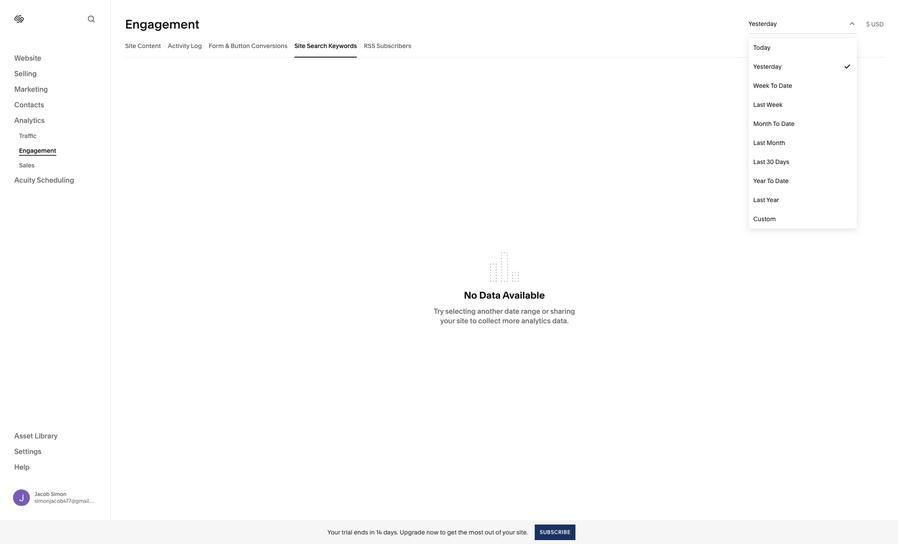 Task type: describe. For each thing, give the bounding box(es) containing it.
activity log button
[[168, 34, 202, 58]]

rss
[[364, 42, 375, 50]]

last for last week
[[753, 101, 765, 109]]

marketing
[[14, 85, 48, 94]]

subscribers
[[377, 42, 411, 50]]

engagement link
[[19, 143, 101, 158]]

keywords
[[328, 42, 357, 50]]

tab list containing site content
[[125, 34, 884, 58]]

to for week
[[771, 82, 777, 90]]

range
[[521, 307, 540, 316]]

last for last year
[[753, 196, 765, 204]]

acuity scheduling
[[14, 176, 74, 184]]

get
[[447, 528, 457, 536]]

help
[[14, 463, 30, 471]]

selling
[[14, 69, 37, 78]]

jacob simon simonjacob477@gmail.com
[[34, 491, 101, 504]]

activity log
[[168, 42, 202, 50]]

site for site content
[[125, 42, 136, 50]]

year to date
[[753, 177, 789, 185]]

data.
[[552, 317, 569, 325]]

sales
[[19, 162, 35, 169]]

site content
[[125, 42, 161, 50]]

subscribe
[[540, 529, 571, 535]]

custom
[[753, 215, 776, 223]]

selecting
[[445, 307, 476, 316]]

activity
[[168, 42, 189, 50]]

sales link
[[19, 158, 101, 173]]

&
[[225, 42, 229, 50]]

contacts link
[[14, 100, 96, 110]]

try
[[434, 307, 444, 316]]

yesterday inside button
[[749, 20, 777, 28]]

0 vertical spatial year
[[753, 177, 766, 185]]

content
[[138, 42, 161, 50]]

website link
[[14, 53, 96, 64]]

site search keywords button
[[294, 34, 357, 58]]

no data available
[[464, 290, 545, 301]]

marketing link
[[14, 84, 96, 95]]

1 vertical spatial year
[[766, 196, 779, 204]]

analytics link
[[14, 116, 96, 126]]

of
[[495, 528, 501, 536]]

rss subscribers
[[364, 42, 411, 50]]

acuity scheduling link
[[14, 175, 96, 186]]

most
[[469, 528, 483, 536]]

form & button conversions button
[[209, 34, 287, 58]]

acuity
[[14, 176, 35, 184]]

no
[[464, 290, 477, 301]]

form
[[209, 42, 224, 50]]

$
[[866, 20, 870, 28]]

last 30 days
[[753, 158, 789, 166]]

1 vertical spatial week
[[766, 101, 783, 109]]

upgrade
[[400, 528, 425, 536]]

to inside try selecting another date range or sharing your site to collect more analytics data.
[[470, 317, 477, 325]]

asset library
[[14, 431, 58, 440]]

subscribe button
[[535, 525, 575, 540]]

or
[[542, 307, 549, 316]]

rss subscribers button
[[364, 34, 411, 58]]

traffic link
[[19, 129, 101, 143]]

collect
[[478, 317, 501, 325]]

asset
[[14, 431, 33, 440]]

yesterday button
[[749, 14, 857, 33]]



Task type: locate. For each thing, give the bounding box(es) containing it.
try selecting another date range or sharing your site to collect more analytics data.
[[434, 307, 575, 325]]

0 horizontal spatial engagement
[[19, 147, 56, 155]]

library
[[35, 431, 58, 440]]

2 vertical spatial to
[[767, 177, 774, 185]]

0 horizontal spatial year
[[753, 177, 766, 185]]

to right site
[[470, 317, 477, 325]]

0 vertical spatial date
[[779, 82, 792, 90]]

week to date
[[753, 82, 792, 90]]

week up 'last week'
[[753, 82, 769, 90]]

site
[[456, 317, 468, 325]]

scheduling
[[37, 176, 74, 184]]

0 vertical spatial to
[[470, 317, 477, 325]]

to down 30
[[767, 177, 774, 185]]

engagement up content
[[125, 17, 199, 31]]

now
[[426, 528, 439, 536]]

site search keywords
[[294, 42, 357, 50]]

last month
[[753, 139, 785, 147]]

to up 'last week'
[[771, 82, 777, 90]]

0 horizontal spatial site
[[125, 42, 136, 50]]

1 site from the left
[[125, 42, 136, 50]]

the
[[458, 528, 467, 536]]

your
[[440, 317, 455, 325], [502, 528, 515, 536]]

30
[[767, 158, 774, 166]]

1 last from the top
[[753, 101, 765, 109]]

available
[[503, 290, 545, 301]]

to up last month
[[773, 120, 780, 128]]

1 horizontal spatial year
[[766, 196, 779, 204]]

2 vertical spatial date
[[775, 177, 789, 185]]

1 vertical spatial engagement
[[19, 147, 56, 155]]

search
[[307, 42, 327, 50]]

today
[[753, 44, 770, 52]]

site content button
[[125, 34, 161, 58]]

1 horizontal spatial site
[[294, 42, 305, 50]]

last down week to date
[[753, 101, 765, 109]]

your down the try
[[440, 317, 455, 325]]

1 vertical spatial date
[[781, 120, 795, 128]]

selling link
[[14, 69, 96, 79]]

14
[[376, 528, 382, 536]]

last
[[753, 101, 765, 109], [753, 139, 765, 147], [753, 158, 765, 166], [753, 196, 765, 204]]

conversions
[[251, 42, 287, 50]]

date for week to date
[[779, 82, 792, 90]]

0 horizontal spatial to
[[440, 528, 446, 536]]

last for last month
[[753, 139, 765, 147]]

simon
[[51, 491, 66, 497]]

1 horizontal spatial engagement
[[125, 17, 199, 31]]

month down 'last week'
[[753, 120, 772, 128]]

1 vertical spatial to
[[773, 120, 780, 128]]

month to date
[[753, 120, 795, 128]]

0 vertical spatial your
[[440, 317, 455, 325]]

your
[[327, 528, 340, 536]]

date up last month
[[781, 120, 795, 128]]

date
[[504, 307, 519, 316]]

log
[[191, 42, 202, 50]]

site left search on the top left
[[294, 42, 305, 50]]

help link
[[14, 462, 30, 472]]

analytics
[[521, 317, 551, 325]]

days
[[775, 158, 789, 166]]

4 last from the top
[[753, 196, 765, 204]]

site
[[125, 42, 136, 50], [294, 42, 305, 50]]

settings link
[[14, 447, 96, 457]]

last up last 30 days
[[753, 139, 765, 147]]

ends
[[354, 528, 368, 536]]

0 vertical spatial month
[[753, 120, 772, 128]]

0 vertical spatial engagement
[[125, 17, 199, 31]]

yesterday
[[749, 20, 777, 28], [753, 63, 782, 71]]

1 vertical spatial yesterday
[[753, 63, 782, 71]]

year up last year
[[753, 177, 766, 185]]

site left content
[[125, 42, 136, 50]]

last week
[[753, 101, 783, 109]]

to for year
[[767, 177, 774, 185]]

out
[[485, 528, 494, 536]]

last year
[[753, 196, 779, 204]]

jacob
[[34, 491, 50, 497]]

simonjacob477@gmail.com
[[34, 498, 101, 504]]

days.
[[383, 528, 398, 536]]

website
[[14, 54, 41, 62]]

yesterday up 'today'
[[749, 20, 777, 28]]

to
[[470, 317, 477, 325], [440, 528, 446, 536]]

1 horizontal spatial your
[[502, 528, 515, 536]]

button
[[231, 42, 250, 50]]

to left get
[[440, 528, 446, 536]]

0 horizontal spatial your
[[440, 317, 455, 325]]

last left 30
[[753, 158, 765, 166]]

site.
[[516, 528, 528, 536]]

last up custom
[[753, 196, 765, 204]]

contacts
[[14, 100, 44, 109]]

tab list
[[125, 34, 884, 58]]

settings
[[14, 447, 42, 456]]

your trial ends in 14 days. upgrade now to get the most out of your site.
[[327, 528, 528, 536]]

asset library link
[[14, 431, 96, 441]]

0 vertical spatial yesterday
[[749, 20, 777, 28]]

to for month
[[773, 120, 780, 128]]

year down year to date
[[766, 196, 779, 204]]

1 vertical spatial your
[[502, 528, 515, 536]]

site for site search keywords
[[294, 42, 305, 50]]

date for year to date
[[775, 177, 789, 185]]

date
[[779, 82, 792, 90], [781, 120, 795, 128], [775, 177, 789, 185]]

form & button conversions
[[209, 42, 287, 50]]

engagement
[[125, 17, 199, 31], [19, 147, 56, 155]]

1 vertical spatial to
[[440, 528, 446, 536]]

sharing
[[550, 307, 575, 316]]

usd
[[871, 20, 884, 28]]

1 vertical spatial month
[[767, 139, 785, 147]]

your right of
[[502, 528, 515, 536]]

yesterday up week to date
[[753, 63, 782, 71]]

traffic
[[19, 132, 37, 140]]

month
[[753, 120, 772, 128], [767, 139, 785, 147]]

engagement down traffic
[[19, 147, 56, 155]]

to
[[771, 82, 777, 90], [773, 120, 780, 128], [767, 177, 774, 185]]

date for month to date
[[781, 120, 795, 128]]

data
[[479, 290, 501, 301]]

month down month to date
[[767, 139, 785, 147]]

year
[[753, 177, 766, 185], [766, 196, 779, 204]]

0 vertical spatial week
[[753, 82, 769, 90]]

3 last from the top
[[753, 158, 765, 166]]

week
[[753, 82, 769, 90], [766, 101, 783, 109]]

2 site from the left
[[294, 42, 305, 50]]

1 horizontal spatial to
[[470, 317, 477, 325]]

week up month to date
[[766, 101, 783, 109]]

last for last 30 days
[[753, 158, 765, 166]]

in
[[370, 528, 375, 536]]

another
[[477, 307, 503, 316]]

0 vertical spatial to
[[771, 82, 777, 90]]

date down days
[[775, 177, 789, 185]]

$ usd
[[866, 20, 884, 28]]

trial
[[342, 528, 352, 536]]

your inside try selecting another date range or sharing your site to collect more analytics data.
[[440, 317, 455, 325]]

date up 'last week'
[[779, 82, 792, 90]]

analytics
[[14, 116, 45, 125]]

2 last from the top
[[753, 139, 765, 147]]



Task type: vqa. For each thing, say whether or not it's contained in the screenshot.
Premium Feature button
no



